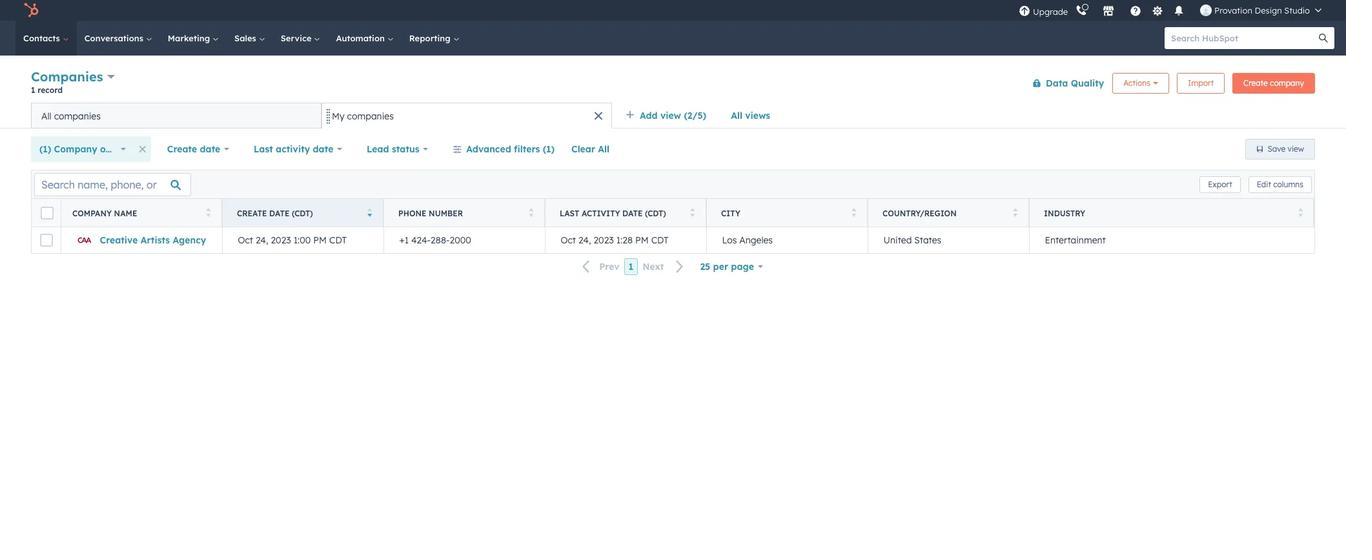 Task type: locate. For each thing, give the bounding box(es) containing it.
create
[[1244, 78, 1268, 88], [167, 143, 197, 155], [237, 208, 267, 218]]

date up oct 24, 2023 1:00 pm cdt
[[269, 208, 290, 218]]

1 inside button
[[629, 261, 634, 273]]

press to sort. image for country/region
[[1013, 208, 1018, 217]]

conversations
[[84, 33, 146, 43]]

settings image
[[1152, 5, 1164, 17]]

1 vertical spatial create
[[167, 143, 197, 155]]

1:28
[[617, 234, 633, 246]]

1 vertical spatial last
[[560, 208, 580, 218]]

1 horizontal spatial 2023
[[594, 234, 614, 246]]

+1 424-288-2000
[[399, 234, 471, 246]]

press to sort. image left city
[[690, 208, 695, 217]]

press to sort. element for country/region
[[1013, 208, 1018, 219]]

2000
[[450, 234, 471, 246]]

0 horizontal spatial press to sort. image
[[206, 208, 211, 217]]

1 inside companies banner
[[31, 85, 35, 95]]

1 horizontal spatial press to sort. image
[[852, 208, 856, 217]]

company
[[54, 143, 97, 155], [72, 208, 112, 218]]

4 press to sort. element from the left
[[852, 208, 856, 219]]

Search name, phone, or domain search field
[[34, 173, 191, 196]]

0 horizontal spatial 24,
[[256, 234, 268, 246]]

1 horizontal spatial (1)
[[543, 143, 555, 155]]

date up 1:28
[[623, 208, 643, 218]]

2 date from the left
[[313, 143, 333, 155]]

2 24, from the left
[[579, 234, 591, 246]]

date down all companies button
[[200, 143, 220, 155]]

0 horizontal spatial (1)
[[39, 143, 51, 155]]

2 2023 from the left
[[594, 234, 614, 246]]

0 horizontal spatial date
[[269, 208, 290, 218]]

1 24, from the left
[[256, 234, 268, 246]]

0 horizontal spatial last
[[254, 143, 273, 155]]

create for create date
[[167, 143, 197, 155]]

country/region
[[883, 208, 957, 218]]

my companies
[[332, 110, 394, 122]]

company left name
[[72, 208, 112, 218]]

marketplaces image
[[1103, 6, 1115, 17]]

(cdt)
[[292, 208, 313, 218], [645, 208, 666, 218]]

2 press to sort. image from the left
[[690, 208, 695, 217]]

upgrade
[[1033, 6, 1068, 16]]

2 (1) from the left
[[543, 143, 555, 155]]

2 cdt from the left
[[651, 234, 669, 246]]

2 pm from the left
[[636, 234, 649, 246]]

2 press to sort. image from the left
[[852, 208, 856, 217]]

press to sort. image
[[529, 208, 533, 217], [690, 208, 695, 217], [1299, 208, 1303, 217]]

date
[[200, 143, 220, 155], [313, 143, 333, 155]]

1 horizontal spatial oct
[[561, 234, 576, 246]]

pm right 1:00
[[313, 234, 327, 246]]

company name
[[72, 208, 137, 218]]

1 cdt from the left
[[329, 234, 347, 246]]

2 vertical spatial create
[[237, 208, 267, 218]]

add view (2/5) button
[[617, 103, 723, 129]]

marketing link
[[160, 21, 227, 56]]

service link
[[273, 21, 328, 56]]

create left company
[[1244, 78, 1268, 88]]

export
[[1209, 179, 1233, 189]]

0 vertical spatial create
[[1244, 78, 1268, 88]]

view inside add view (2/5) popup button
[[661, 110, 681, 121]]

6 press to sort. element from the left
[[1299, 208, 1303, 219]]

create inside button
[[1244, 78, 1268, 88]]

oct up prev button
[[561, 234, 576, 246]]

activity
[[582, 208, 620, 218]]

1 oct from the left
[[238, 234, 253, 246]]

clear all button
[[563, 136, 618, 162]]

creative artists agency
[[100, 234, 206, 246]]

city
[[721, 208, 741, 218]]

1 vertical spatial view
[[1288, 144, 1305, 154]]

press to sort. element for phone number
[[529, 208, 533, 219]]

0 horizontal spatial oct
[[238, 234, 253, 246]]

last left "activity"
[[254, 143, 273, 155]]

288-
[[431, 234, 450, 246]]

date right "activity"
[[313, 143, 333, 155]]

1 horizontal spatial view
[[1288, 144, 1305, 154]]

view right save
[[1288, 144, 1305, 154]]

1 record
[[31, 85, 63, 95]]

press to sort. image down filters
[[529, 208, 533, 217]]

0 vertical spatial 1
[[31, 85, 35, 95]]

create down all companies button
[[167, 143, 197, 155]]

last for last activity date
[[254, 143, 273, 155]]

1 horizontal spatial create
[[237, 208, 267, 218]]

(1) inside 'button'
[[543, 143, 555, 155]]

data
[[1046, 77, 1069, 89]]

1 horizontal spatial date
[[623, 208, 643, 218]]

1 companies from the left
[[54, 110, 101, 122]]

0 vertical spatial view
[[661, 110, 681, 121]]

edit columns
[[1257, 179, 1304, 189]]

company down the all companies
[[54, 143, 97, 155]]

view inside save view button
[[1288, 144, 1305, 154]]

creative
[[100, 234, 138, 246]]

2 horizontal spatial press to sort. image
[[1299, 208, 1303, 217]]

1 horizontal spatial all
[[598, 143, 610, 155]]

view
[[661, 110, 681, 121], [1288, 144, 1305, 154]]

next button
[[638, 258, 692, 275]]

advanced
[[467, 143, 511, 155]]

companies
[[54, 110, 101, 122], [347, 110, 394, 122]]

(1) down the all companies
[[39, 143, 51, 155]]

press to sort. element for industry
[[1299, 208, 1303, 219]]

1 horizontal spatial (cdt)
[[645, 208, 666, 218]]

cdt right 1:00
[[329, 234, 347, 246]]

provation design studio button
[[1193, 0, 1330, 21]]

0 horizontal spatial create
[[167, 143, 197, 155]]

2 horizontal spatial press to sort. image
[[1013, 208, 1018, 217]]

0 horizontal spatial date
[[200, 143, 220, 155]]

provation design studio
[[1215, 5, 1310, 16]]

create inside popup button
[[167, 143, 197, 155]]

artists
[[141, 234, 170, 246]]

0 horizontal spatial 2023
[[271, 234, 291, 246]]

(cdt) up the 'oct 24, 2023 1:28 pm cdt'
[[645, 208, 666, 218]]

create up oct 24, 2023 1:00 pm cdt
[[237, 208, 267, 218]]

0 vertical spatial company
[[54, 143, 97, 155]]

424-
[[411, 234, 431, 246]]

date inside popup button
[[313, 143, 333, 155]]

filters
[[514, 143, 540, 155]]

create for create company
[[1244, 78, 1268, 88]]

1 horizontal spatial 24,
[[579, 234, 591, 246]]

industry
[[1044, 208, 1086, 218]]

0 horizontal spatial all
[[41, 110, 51, 122]]

2023 left 1:28
[[594, 234, 614, 246]]

1 vertical spatial company
[[72, 208, 112, 218]]

activity
[[276, 143, 310, 155]]

upgrade image
[[1019, 5, 1031, 17]]

save view button
[[1246, 139, 1316, 160]]

companies right my
[[347, 110, 394, 122]]

press to sort. image
[[206, 208, 211, 217], [852, 208, 856, 217], [1013, 208, 1018, 217]]

all left views
[[731, 110, 743, 121]]

1 (cdt) from the left
[[292, 208, 313, 218]]

1 right 'prev'
[[629, 261, 634, 273]]

1:00
[[294, 234, 311, 246]]

1 vertical spatial 1
[[629, 261, 634, 273]]

0 horizontal spatial cdt
[[329, 234, 347, 246]]

create date (cdt)
[[237, 208, 313, 218]]

oct
[[238, 234, 253, 246], [561, 234, 576, 246]]

24, for oct 24, 2023 1:00 pm cdt
[[256, 234, 268, 246]]

date
[[269, 208, 290, 218], [623, 208, 643, 218]]

1 horizontal spatial companies
[[347, 110, 394, 122]]

all down 1 record
[[41, 110, 51, 122]]

2 oct from the left
[[561, 234, 576, 246]]

phone number
[[399, 208, 463, 218]]

1 horizontal spatial press to sort. image
[[690, 208, 695, 217]]

last
[[254, 143, 273, 155], [560, 208, 580, 218]]

25 per page button
[[692, 254, 772, 280]]

pm
[[313, 234, 327, 246], [636, 234, 649, 246]]

0 horizontal spatial 1
[[31, 85, 35, 95]]

0 horizontal spatial view
[[661, 110, 681, 121]]

calling icon image
[[1076, 5, 1088, 17]]

5 press to sort. element from the left
[[1013, 208, 1018, 219]]

0 horizontal spatial companies
[[54, 110, 101, 122]]

companies
[[31, 68, 103, 85]]

cdt up next button
[[651, 234, 669, 246]]

+1
[[399, 234, 409, 246]]

1 horizontal spatial cdt
[[651, 234, 669, 246]]

provation
[[1215, 5, 1253, 16]]

per
[[713, 261, 729, 273]]

all
[[731, 110, 743, 121], [41, 110, 51, 122], [598, 143, 610, 155]]

calling icon button
[[1071, 2, 1093, 19]]

1 left record
[[31, 85, 35, 95]]

company inside popup button
[[54, 143, 97, 155]]

2 horizontal spatial all
[[731, 110, 743, 121]]

0 vertical spatial last
[[254, 143, 273, 155]]

notifications image
[[1174, 6, 1185, 17]]

cdt
[[329, 234, 347, 246], [651, 234, 669, 246]]

all right clear
[[598, 143, 610, 155]]

create company
[[1244, 78, 1305, 88]]

1 horizontal spatial last
[[560, 208, 580, 218]]

1 horizontal spatial date
[[313, 143, 333, 155]]

prev button
[[575, 258, 624, 275]]

1 2023 from the left
[[271, 234, 291, 246]]

last activity date
[[254, 143, 333, 155]]

2023 left 1:00
[[271, 234, 291, 246]]

24, down create date (cdt)
[[256, 234, 268, 246]]

0 horizontal spatial (cdt)
[[292, 208, 313, 218]]

reporting link
[[402, 21, 467, 56]]

my
[[332, 110, 345, 122]]

1 pm from the left
[[313, 234, 327, 246]]

press to sort. element for last activity date (cdt)
[[690, 208, 695, 219]]

view right add
[[661, 110, 681, 121]]

pm right 1:28
[[636, 234, 649, 246]]

company
[[1270, 78, 1305, 88]]

conversations link
[[77, 21, 160, 56]]

2 press to sort. element from the left
[[529, 208, 533, 219]]

advanced filters (1) button
[[445, 136, 563, 162]]

1 horizontal spatial 1
[[629, 261, 634, 273]]

notifications button
[[1168, 0, 1190, 21]]

(cdt) up 1:00
[[292, 208, 313, 218]]

1 horizontal spatial pm
[[636, 234, 649, 246]]

2 horizontal spatial create
[[1244, 78, 1268, 88]]

press to sort. element
[[206, 208, 211, 219], [529, 208, 533, 219], [690, 208, 695, 219], [852, 208, 856, 219], [1013, 208, 1018, 219], [1299, 208, 1303, 219]]

last activity date (cdt)
[[560, 208, 666, 218]]

james peterson image
[[1201, 5, 1212, 16]]

companies banner
[[31, 66, 1316, 103]]

last activity date button
[[245, 136, 351, 162]]

1 date from the left
[[200, 143, 220, 155]]

0 horizontal spatial pm
[[313, 234, 327, 246]]

phone
[[399, 208, 427, 218]]

1 press to sort. element from the left
[[206, 208, 211, 219]]

oct down create date (cdt)
[[238, 234, 253, 246]]

1 (1) from the left
[[39, 143, 51, 155]]

3 press to sort. element from the left
[[690, 208, 695, 219]]

2 date from the left
[[623, 208, 643, 218]]

menu
[[1018, 0, 1331, 21]]

24, up prev button
[[579, 234, 591, 246]]

2023 for 1:28
[[594, 234, 614, 246]]

3 press to sort. image from the left
[[1013, 208, 1018, 217]]

press to sort. image down columns
[[1299, 208, 1303, 217]]

last inside popup button
[[254, 143, 273, 155]]

all for all companies
[[41, 110, 51, 122]]

1 press to sort. image from the left
[[206, 208, 211, 217]]

my companies button
[[322, 103, 612, 129]]

1 press to sort. image from the left
[[529, 208, 533, 217]]

0 horizontal spatial press to sort. image
[[529, 208, 533, 217]]

companies up "(1) company owner" popup button
[[54, 110, 101, 122]]

2 companies from the left
[[347, 110, 394, 122]]

help button
[[1125, 0, 1147, 21]]

1 button
[[624, 258, 638, 275]]

last left activity
[[560, 208, 580, 218]]

(1) right filters
[[543, 143, 555, 155]]



Task type: describe. For each thing, give the bounding box(es) containing it.
(2/5)
[[684, 110, 707, 121]]

all views link
[[723, 103, 779, 129]]

marketplaces button
[[1095, 0, 1123, 21]]

cdt for oct 24, 2023 1:28 pm cdt
[[651, 234, 669, 246]]

25 per page
[[700, 261, 754, 273]]

create date
[[167, 143, 220, 155]]

export button
[[1200, 176, 1241, 193]]

cdt for oct 24, 2023 1:00 pm cdt
[[329, 234, 347, 246]]

1 for 1
[[629, 261, 634, 273]]

import button
[[1177, 73, 1225, 93]]

lead
[[367, 143, 389, 155]]

data quality
[[1046, 77, 1105, 89]]

columns
[[1274, 179, 1304, 189]]

los angeles button
[[707, 227, 868, 253]]

lead status
[[367, 143, 420, 155]]

create date button
[[159, 136, 238, 162]]

los
[[722, 234, 737, 246]]

companies for all companies
[[54, 110, 101, 122]]

last for last activity date (cdt)
[[560, 208, 580, 218]]

hubspot image
[[23, 3, 39, 18]]

create company button
[[1233, 73, 1316, 93]]

oct for oct 24, 2023 1:00 pm cdt
[[238, 234, 253, 246]]

help image
[[1130, 6, 1142, 17]]

add view (2/5)
[[640, 110, 707, 121]]

hubspot link
[[16, 3, 48, 18]]

quality
[[1071, 77, 1105, 89]]

clear
[[572, 143, 595, 155]]

status
[[392, 143, 420, 155]]

owner
[[100, 143, 128, 155]]

create for create date (cdt)
[[237, 208, 267, 218]]

all for all views
[[731, 110, 743, 121]]

data quality button
[[1024, 70, 1105, 96]]

companies for my companies
[[347, 110, 394, 122]]

add
[[640, 110, 658, 121]]

press to sort. image for number
[[529, 208, 533, 217]]

united states
[[884, 234, 942, 246]]

united states button
[[868, 227, 1030, 253]]

service
[[281, 33, 314, 43]]

entertainment
[[1045, 234, 1106, 246]]

search button
[[1313, 27, 1335, 49]]

pagination navigation
[[575, 258, 692, 275]]

design
[[1255, 5, 1283, 16]]

press to sort. image for city
[[852, 208, 856, 217]]

edit columns button
[[1249, 176, 1312, 193]]

marketing
[[168, 33, 213, 43]]

studio
[[1285, 5, 1310, 16]]

record
[[38, 85, 63, 95]]

pm for 1:00
[[313, 234, 327, 246]]

press to sort. element for city
[[852, 208, 856, 219]]

views
[[745, 110, 771, 121]]

date inside popup button
[[200, 143, 220, 155]]

(1) company owner button
[[31, 136, 134, 162]]

all views
[[731, 110, 771, 121]]

prev
[[600, 261, 620, 273]]

1 for 1 record
[[31, 85, 35, 95]]

3 press to sort. image from the left
[[1299, 208, 1303, 217]]

2023 for 1:00
[[271, 234, 291, 246]]

next
[[643, 261, 664, 273]]

1 date from the left
[[269, 208, 290, 218]]

(1) company owner
[[39, 143, 128, 155]]

settings link
[[1150, 4, 1166, 17]]

save view
[[1268, 144, 1305, 154]]

creative artists agency link
[[100, 234, 206, 246]]

entertainment button
[[1030, 227, 1315, 253]]

(1) inside popup button
[[39, 143, 51, 155]]

edit
[[1257, 179, 1272, 189]]

automation link
[[328, 21, 402, 56]]

24, for oct 24, 2023 1:28 pm cdt
[[579, 234, 591, 246]]

menu containing provation design studio
[[1018, 0, 1331, 21]]

pm for 1:28
[[636, 234, 649, 246]]

reporting
[[409, 33, 453, 43]]

angeles
[[740, 234, 773, 246]]

descending sort. press to sort ascending. element
[[367, 208, 372, 219]]

clear all
[[572, 143, 610, 155]]

view for save
[[1288, 144, 1305, 154]]

oct for oct 24, 2023 1:28 pm cdt
[[561, 234, 576, 246]]

2 (cdt) from the left
[[645, 208, 666, 218]]

descending sort. press to sort ascending. image
[[367, 208, 372, 217]]

actions button
[[1113, 73, 1170, 93]]

companies button
[[31, 67, 115, 86]]

united
[[884, 234, 912, 246]]

states
[[915, 234, 942, 246]]

number
[[429, 208, 463, 218]]

view for add
[[661, 110, 681, 121]]

contacts link
[[16, 21, 77, 56]]

los angeles
[[722, 234, 773, 246]]

all companies
[[41, 110, 101, 122]]

advanced filters (1)
[[467, 143, 555, 155]]

actions
[[1124, 78, 1151, 88]]

search image
[[1320, 34, 1329, 43]]

all companies button
[[31, 103, 322, 129]]

Search HubSpot search field
[[1165, 27, 1323, 49]]

+1 424-288-2000 button
[[384, 227, 545, 253]]

sales link
[[227, 21, 273, 56]]

press to sort. image for activity
[[690, 208, 695, 217]]

save
[[1268, 144, 1286, 154]]

name
[[114, 208, 137, 218]]



Task type: vqa. For each thing, say whether or not it's contained in the screenshot.
second 24,
yes



